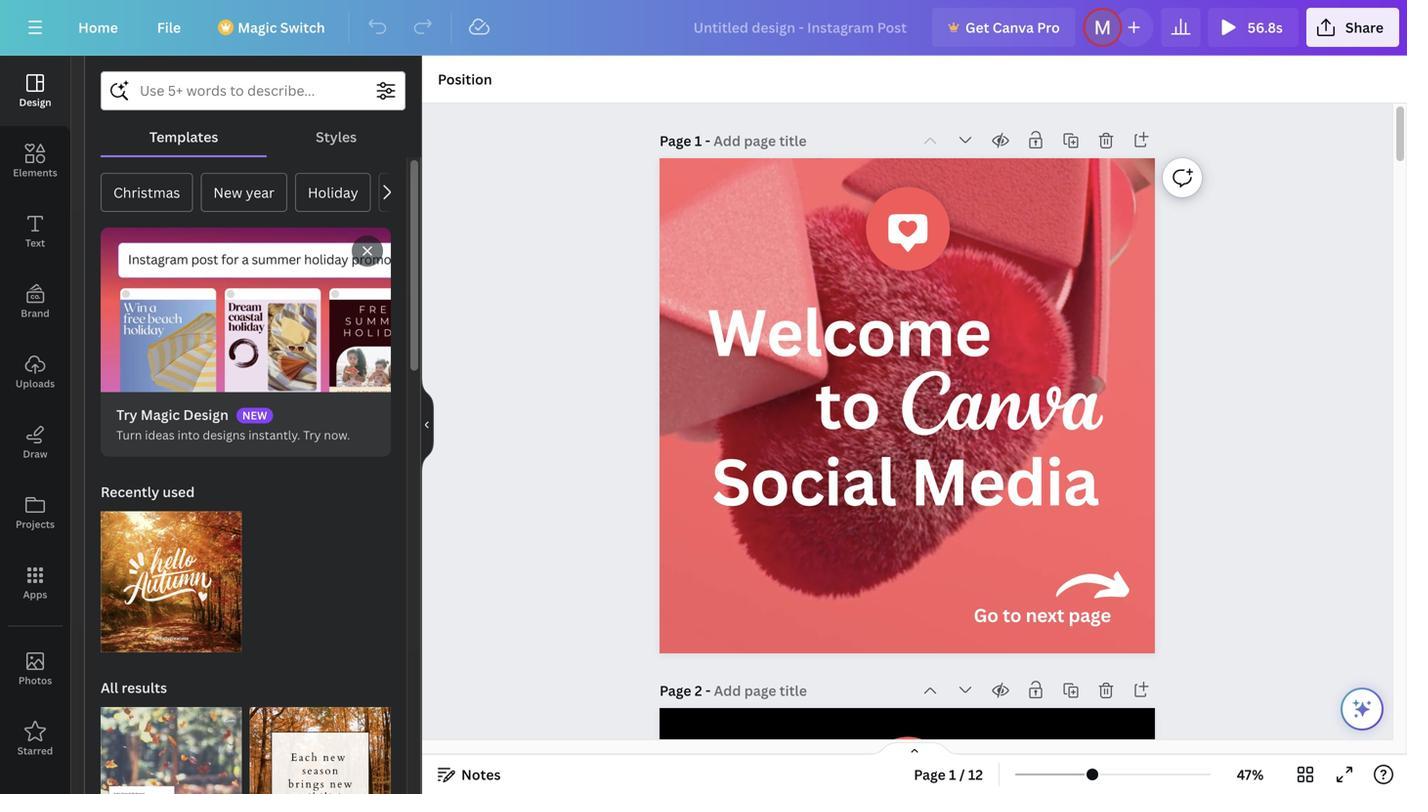 Task type: vqa. For each thing, say whether or not it's contained in the screenshot.
the ms
no



Task type: describe. For each thing, give the bounding box(es) containing it.
starred button
[[0, 705, 70, 775]]

year
[[246, 183, 275, 202]]

side panel tab list
[[0, 56, 70, 775]]

styles button
[[267, 118, 406, 155]]

apps button
[[0, 548, 70, 619]]

try magic design
[[116, 406, 229, 424]]

starred
[[17, 745, 53, 758]]

brand
[[21, 307, 50, 320]]

share button
[[1307, 8, 1400, 47]]

home link
[[63, 8, 134, 47]]

styles
[[316, 128, 357, 146]]

magic switch
[[238, 18, 325, 37]]

uploads button
[[0, 337, 70, 408]]

welcome
[[707, 288, 991, 375]]

photos button
[[0, 634, 70, 705]]

holiday button
[[295, 173, 371, 212]]

templates
[[149, 128, 218, 146]]

position
[[438, 70, 492, 88]]

47%
[[1237, 766, 1264, 784]]

file
[[157, 18, 181, 37]]

projects
[[16, 518, 55, 531]]

canva assistant image
[[1351, 698, 1374, 721]]

file button
[[142, 8, 197, 47]]

0 vertical spatial to
[[815, 361, 880, 448]]

yellow and red hello autumn forest nature instagram post group
[[101, 500, 242, 653]]

into
[[178, 427, 200, 443]]

new
[[213, 183, 243, 202]]

uploads
[[15, 377, 55, 391]]

pro
[[1037, 18, 1060, 37]]

share
[[1346, 18, 1384, 37]]

recently
[[101, 483, 159, 502]]

page 2 -
[[660, 682, 714, 700]]

social media
[[712, 437, 1099, 525]]

get
[[966, 18, 990, 37]]

elements button
[[0, 126, 70, 196]]

turn ideas into designs instantly. try now.
[[116, 427, 350, 443]]

draw
[[23, 448, 47, 461]]

12
[[969, 766, 983, 784]]

projects button
[[0, 478, 70, 548]]

show pages image
[[868, 742, 962, 758]]

Design title text field
[[678, 8, 925, 47]]

home
[[78, 18, 118, 37]]

templates button
[[101, 118, 267, 155]]

magic inside button
[[238, 18, 277, 37]]

page inside button
[[914, 766, 946, 784]]

position button
[[430, 64, 500, 95]]

text button
[[0, 196, 70, 267]]

yellow and red hello autumn forest nature instagram post image
[[101, 512, 242, 653]]

56.8s
[[1248, 18, 1283, 37]]

now.
[[324, 427, 350, 443]]

page for page 1
[[660, 131, 692, 150]]

christmas button
[[101, 173, 193, 212]]

fall leaves life quotes group
[[101, 696, 242, 795]]

christmas
[[113, 183, 180, 202]]

get canva pro
[[966, 18, 1060, 37]]

switch
[[280, 18, 325, 37]]



Task type: locate. For each thing, give the bounding box(es) containing it.
orange natural fall quote instagram post image
[[250, 708, 391, 795]]

47% button
[[1219, 760, 1282, 791]]

turn
[[116, 427, 142, 443]]

1 horizontal spatial to
[[1003, 603, 1022, 628]]

used
[[163, 483, 195, 502]]

design up elements button
[[19, 96, 51, 109]]

new year button
[[201, 173, 287, 212]]

holiday
[[308, 183, 358, 202]]

instantly.
[[248, 427, 300, 443]]

orange natural fall quote instagram post group
[[250, 696, 391, 795]]

0 vertical spatial try
[[116, 406, 137, 424]]

media
[[910, 437, 1099, 525]]

0 vertical spatial 1
[[695, 131, 702, 150]]

- for page 2 -
[[706, 682, 711, 700]]

2 page title text field from the top
[[714, 681, 809, 701]]

social
[[712, 437, 896, 525]]

all results
[[101, 679, 167, 697]]

page for page 2
[[660, 682, 692, 700]]

0 vertical spatial page title text field
[[714, 131, 809, 151]]

designs
[[203, 427, 246, 443]]

go
[[974, 603, 999, 628]]

try left the now.
[[303, 427, 321, 443]]

text
[[25, 237, 45, 250]]

notes button
[[430, 760, 509, 791]]

Use 5+ words to describe... search field
[[140, 72, 367, 109]]

page
[[660, 131, 692, 150], [660, 682, 692, 700], [914, 766, 946, 784]]

page 1 / 12 button
[[906, 760, 991, 791]]

design up into
[[183, 406, 229, 424]]

-
[[705, 131, 711, 150], [706, 682, 711, 700]]

1 vertical spatial try
[[303, 427, 321, 443]]

results
[[122, 679, 167, 697]]

design inside design button
[[19, 96, 51, 109]]

page title text field for page 2 -
[[714, 681, 809, 701]]

1 for -
[[695, 131, 702, 150]]

1 inside button
[[949, 766, 956, 784]]

design button
[[0, 56, 70, 126]]

- for page 1 -
[[705, 131, 711, 150]]

2 - from the top
[[706, 682, 711, 700]]

magic left switch
[[238, 18, 277, 37]]

56.8s button
[[1209, 8, 1299, 47]]

instagram post for a summer holiday promo image
[[101, 228, 391, 393]]

page 1 -
[[660, 131, 714, 150]]

hide image
[[421, 378, 434, 472]]

ideas
[[145, 427, 175, 443]]

to
[[815, 361, 880, 448], [1003, 603, 1022, 628]]

1 horizontal spatial try
[[303, 427, 321, 443]]

page 1 / 12
[[914, 766, 983, 784]]

0 vertical spatial page
[[660, 131, 692, 150]]

1 vertical spatial design
[[183, 406, 229, 424]]

get canva pro button
[[933, 8, 1076, 47]]

try up turn
[[116, 406, 137, 424]]

elements
[[13, 166, 57, 179]]

0 vertical spatial magic
[[238, 18, 277, 37]]

main menu bar
[[0, 0, 1408, 56]]

apps
[[23, 588, 47, 602]]

1 horizontal spatial 1
[[949, 766, 956, 784]]

1 horizontal spatial design
[[183, 406, 229, 424]]

magic switch button
[[204, 8, 341, 47]]

1 horizontal spatial magic
[[238, 18, 277, 37]]

2
[[695, 682, 702, 700]]

fall leaves life quotes image
[[101, 708, 242, 795]]

0 vertical spatial -
[[705, 131, 711, 150]]

page
[[1069, 603, 1111, 628]]

0 horizontal spatial to
[[815, 361, 880, 448]]

1 vertical spatial page
[[660, 682, 692, 700]]

photos
[[18, 674, 52, 688]]

all
[[101, 679, 118, 697]]

try
[[116, 406, 137, 424], [303, 427, 321, 443]]

/
[[960, 766, 965, 784]]

1 vertical spatial to
[[1003, 603, 1022, 628]]

recently used
[[101, 483, 195, 502]]

1 for /
[[949, 766, 956, 784]]

0 horizontal spatial magic
[[141, 406, 180, 424]]

brand button
[[0, 267, 70, 337]]

design
[[19, 96, 51, 109], [183, 406, 229, 424]]

0 horizontal spatial design
[[19, 96, 51, 109]]

1 vertical spatial -
[[706, 682, 711, 700]]

draw button
[[0, 408, 70, 478]]

go to next page
[[974, 603, 1111, 628]]

1 vertical spatial magic
[[141, 406, 180, 424]]

new year
[[213, 183, 275, 202]]

1
[[695, 131, 702, 150], [949, 766, 956, 784]]

1 - from the top
[[705, 131, 711, 150]]

magic up ideas
[[141, 406, 180, 424]]

1 vertical spatial 1
[[949, 766, 956, 784]]

2 vertical spatial page
[[914, 766, 946, 784]]

0 horizontal spatial try
[[116, 406, 137, 424]]

0 vertical spatial design
[[19, 96, 51, 109]]

canva
[[993, 18, 1034, 37]]

page title text field for page 1 -
[[714, 131, 809, 151]]

1 vertical spatial page title text field
[[714, 681, 809, 701]]

Page title text field
[[714, 131, 809, 151], [714, 681, 809, 701]]

new
[[242, 408, 267, 423]]

notes
[[461, 766, 501, 784]]

1 page title text field from the top
[[714, 131, 809, 151]]

next
[[1026, 603, 1065, 628]]

magic
[[238, 18, 277, 37], [141, 406, 180, 424]]

0 horizontal spatial 1
[[695, 131, 702, 150]]



